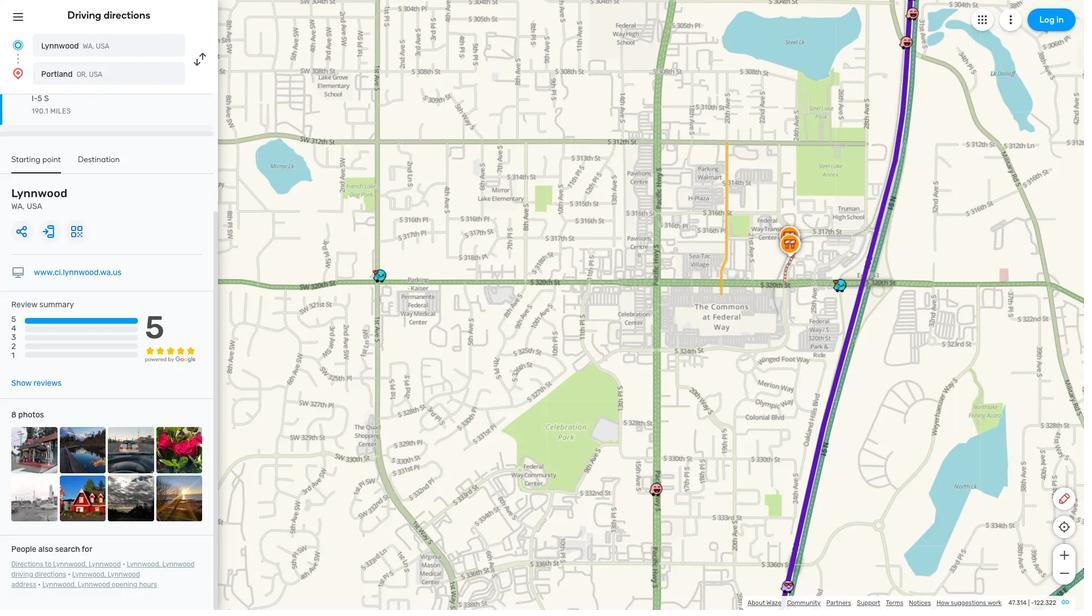 Task type: describe. For each thing, give the bounding box(es) containing it.
community link
[[788, 599, 821, 607]]

5 inside i-5 s 190.1 miles
[[37, 94, 42, 103]]

driving
[[11, 571, 33, 579]]

1 vertical spatial wa,
[[11, 202, 25, 211]]

122.322
[[1034, 599, 1057, 607]]

partners link
[[827, 599, 852, 607]]

driving directions
[[68, 9, 151, 21]]

hours
[[139, 581, 157, 589]]

image 7 of lynnwood, lynnwood image
[[108, 475, 154, 522]]

lynnwood, for lynnwood, lynnwood driving directions
[[127, 560, 161, 568]]

47.314
[[1009, 599, 1027, 607]]

1 vertical spatial lynnwood wa, usa
[[11, 186, 67, 211]]

2 vertical spatial usa
[[27, 202, 42, 211]]

suggestions
[[951, 599, 987, 607]]

work
[[988, 599, 1002, 607]]

3
[[11, 333, 16, 343]]

people
[[11, 545, 36, 554]]

search
[[55, 545, 80, 554]]

partners
[[827, 599, 852, 607]]

lynnwood, lynnwood address link
[[11, 571, 140, 589]]

0 vertical spatial lynnwood wa, usa
[[41, 41, 109, 51]]

current location image
[[11, 38, 25, 52]]

5 for 5 4 3 2 1
[[11, 315, 16, 324]]

also
[[38, 545, 53, 554]]

notices link
[[910, 599, 931, 607]]

opening
[[112, 581, 137, 589]]

people also search for
[[11, 545, 92, 554]]

link image
[[1062, 598, 1071, 607]]

portland
[[41, 69, 73, 79]]

image 1 of lynnwood, lynnwood image
[[11, 427, 57, 473]]

address
[[11, 581, 36, 589]]

about
[[748, 599, 766, 607]]

zoom in image
[[1058, 549, 1072, 562]]

starting point button
[[11, 155, 61, 173]]

starting point
[[11, 155, 61, 164]]

image 3 of lynnwood, lynnwood image
[[108, 427, 154, 473]]

1
[[11, 351, 15, 361]]

portland or, usa
[[41, 69, 102, 79]]

image 6 of lynnwood, lynnwood image
[[60, 475, 106, 522]]

5 for 5
[[145, 309, 165, 346]]

image 5 of lynnwood, lynnwood image
[[11, 475, 57, 522]]

destination
[[78, 155, 120, 164]]

image 2 of lynnwood, lynnwood image
[[60, 427, 106, 473]]

show reviews
[[11, 379, 62, 388]]

for
[[82, 545, 92, 554]]

location image
[[11, 67, 25, 80]]

8 photos
[[11, 410, 44, 420]]

zoom out image
[[1058, 567, 1072, 580]]

lynnwood, for lynnwood, lynnwood address
[[72, 571, 106, 579]]

starting
[[11, 155, 40, 164]]

how
[[937, 599, 950, 607]]

i-5 s 190.1 miles
[[32, 94, 71, 115]]

lynnwood, lynnwood driving directions
[[11, 560, 195, 579]]

show
[[11, 379, 32, 388]]

photos
[[18, 410, 44, 420]]

s
[[44, 94, 49, 103]]

8
[[11, 410, 16, 420]]

about waze link
[[748, 599, 782, 607]]

to
[[45, 560, 51, 568]]

reviews
[[34, 379, 62, 388]]

47.314 | -122.322
[[1009, 599, 1057, 607]]

computer image
[[11, 266, 25, 280]]



Task type: vqa. For each thing, say whether or not it's contained in the screenshot.
Mon, Nov 20 List Box
no



Task type: locate. For each thing, give the bounding box(es) containing it.
directions down to
[[35, 571, 66, 579]]

5 4 3 2 1
[[11, 315, 16, 361]]

destination button
[[78, 155, 120, 172]]

usa down starting point button
[[27, 202, 42, 211]]

wa,
[[83, 42, 94, 50], [11, 202, 25, 211]]

|
[[1029, 599, 1030, 607]]

0 horizontal spatial 5
[[11, 315, 16, 324]]

lynnwood inside 'lynnwood, lynnwood address'
[[108, 571, 140, 579]]

miles
[[50, 107, 71, 115]]

lynnwood inside lynnwood, lynnwood driving directions
[[162, 560, 195, 568]]

review
[[11, 300, 37, 310]]

0 vertical spatial wa,
[[83, 42, 94, 50]]

5
[[37, 94, 42, 103], [145, 309, 165, 346], [11, 315, 16, 324]]

point
[[42, 155, 61, 164]]

lynnwood, lynnwood opening hours
[[42, 581, 157, 589]]

lynnwood, inside lynnwood, lynnwood driving directions
[[127, 560, 161, 568]]

driving
[[68, 9, 101, 21]]

directions to lynnwood, lynnwood
[[11, 560, 121, 568]]

1 horizontal spatial directions
[[104, 9, 151, 21]]

lynnwood, lynnwood driving directions link
[[11, 560, 195, 579]]

i-
[[32, 94, 37, 103]]

review summary
[[11, 300, 74, 310]]

lynnwood,
[[53, 560, 87, 568], [127, 560, 161, 568], [72, 571, 106, 579], [42, 581, 76, 589]]

www.ci.lynnwood.wa.us link
[[34, 268, 122, 277]]

lynnwood, for lynnwood, lynnwood opening hours
[[42, 581, 76, 589]]

0 horizontal spatial directions
[[35, 571, 66, 579]]

1 vertical spatial usa
[[89, 71, 102, 79]]

usa down driving directions
[[96, 42, 109, 50]]

image 4 of lynnwood, lynnwood image
[[156, 427, 202, 473]]

4
[[11, 324, 16, 333]]

1 horizontal spatial wa,
[[83, 42, 94, 50]]

pencil image
[[1058, 492, 1072, 506]]

wa, up or,
[[83, 42, 94, 50]]

lynnwood, down directions to lynnwood, lynnwood link
[[42, 581, 76, 589]]

directions right driving
[[104, 9, 151, 21]]

2 horizontal spatial 5
[[145, 309, 165, 346]]

terms link
[[886, 599, 904, 607]]

lynnwood, down search
[[53, 560, 87, 568]]

wa, down starting point button
[[11, 202, 25, 211]]

notices
[[910, 599, 931, 607]]

or,
[[77, 71, 87, 79]]

lynnwood wa, usa down starting point button
[[11, 186, 67, 211]]

0 vertical spatial directions
[[104, 9, 151, 21]]

5 inside 5 4 3 2 1
[[11, 315, 16, 324]]

support
[[857, 599, 881, 607]]

directions inside lynnwood, lynnwood driving directions
[[35, 571, 66, 579]]

-
[[1032, 599, 1034, 607]]

2
[[11, 342, 16, 352]]

community
[[788, 599, 821, 607]]

usa
[[96, 42, 109, 50], [89, 71, 102, 79], [27, 202, 42, 211]]

0 horizontal spatial wa,
[[11, 202, 25, 211]]

directions to lynnwood, lynnwood link
[[11, 560, 121, 568]]

lynnwood wa, usa
[[41, 41, 109, 51], [11, 186, 67, 211]]

image 8 of lynnwood, lynnwood image
[[156, 475, 202, 522]]

lynnwood, inside 'lynnwood, lynnwood address'
[[72, 571, 106, 579]]

directions
[[11, 560, 43, 568]]

lynnwood wa, usa up portland or, usa at the top left of the page
[[41, 41, 109, 51]]

lynnwood, up lynnwood, lynnwood opening hours
[[72, 571, 106, 579]]

lynnwood, lynnwood address
[[11, 571, 140, 589]]

how suggestions work link
[[937, 599, 1002, 607]]

1 horizontal spatial 5
[[37, 94, 42, 103]]

summary
[[39, 300, 74, 310]]

lynnwood, lynnwood opening hours link
[[42, 581, 157, 589]]

usa inside portland or, usa
[[89, 71, 102, 79]]

waze
[[767, 599, 782, 607]]

0 vertical spatial usa
[[96, 42, 109, 50]]

usa right or,
[[89, 71, 102, 79]]

directions
[[104, 9, 151, 21], [35, 571, 66, 579]]

1 vertical spatial directions
[[35, 571, 66, 579]]

terms
[[886, 599, 904, 607]]

www.ci.lynnwood.wa.us
[[34, 268, 122, 277]]

support link
[[857, 599, 881, 607]]

lynnwood
[[41, 41, 79, 51], [11, 186, 67, 200], [89, 560, 121, 568], [162, 560, 195, 568], [108, 571, 140, 579], [78, 581, 110, 589]]

about waze community partners support terms notices how suggestions work
[[748, 599, 1002, 607]]

lynnwood, up hours
[[127, 560, 161, 568]]

190.1
[[32, 107, 48, 115]]



